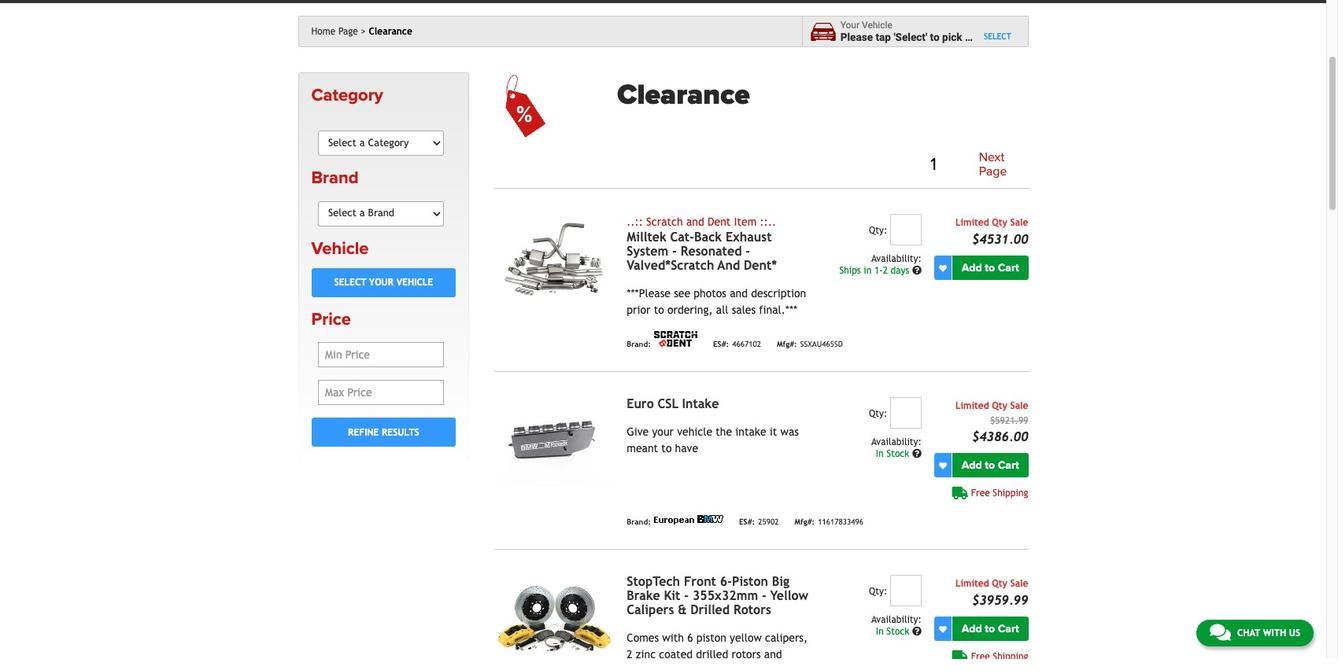 Task type: locate. For each thing, give the bounding box(es) containing it.
1 question circle image from the top
[[913, 266, 922, 276]]

add for $4531.00
[[962, 262, 982, 275]]

milltek
[[627, 230, 667, 245]]

shipping
[[993, 488, 1029, 499]]

2 vertical spatial question circle image
[[913, 628, 922, 637]]

3 question circle image from the top
[[913, 628, 922, 637]]

0 vertical spatial cart
[[998, 262, 1019, 275]]

2 vertical spatial vehicle
[[397, 277, 433, 288]]

add to cart
[[962, 262, 1019, 275], [962, 459, 1019, 473], [962, 623, 1019, 636]]

355x32mm
[[693, 589, 758, 604]]

add
[[962, 262, 982, 275], [962, 459, 982, 473], [962, 623, 982, 636]]

qty for $4531.00
[[992, 217, 1008, 228]]

genuine european bmw - corporate logo image
[[654, 516, 724, 525]]

add to cart button down the $3959.99
[[953, 617, 1029, 642]]

meant
[[627, 443, 658, 455]]

select up price
[[334, 277, 367, 288]]

3 qty from the top
[[992, 579, 1008, 590]]

0 vertical spatial and
[[686, 216, 704, 228]]

qty inside limited qty sale $3959.99
[[992, 579, 1008, 590]]

add to cart button up free shipping
[[953, 454, 1029, 478]]

1 vertical spatial clearance
[[618, 78, 750, 112]]

qty up the $3959.99
[[992, 579, 1008, 590]]

0 vertical spatial sale
[[1011, 217, 1029, 228]]

0 vertical spatial page
[[338, 26, 358, 37]]

0 horizontal spatial select
[[334, 277, 367, 288]]

scratch
[[647, 216, 683, 228]]

piston
[[697, 632, 727, 645]]

***please
[[627, 288, 671, 300]]

to left pick
[[930, 31, 940, 43]]

add down the $3959.99
[[962, 623, 982, 636]]

2 sale from the top
[[1011, 401, 1029, 412]]

1 add to wish list image from the top
[[939, 264, 947, 272]]

3 add to cart button from the top
[[953, 617, 1029, 642]]

1 vertical spatial add to cart button
[[953, 454, 1029, 478]]

1 horizontal spatial es#:
[[739, 518, 755, 527]]

chat
[[1238, 628, 1261, 639]]

1 vertical spatial vehicle
[[677, 426, 713, 439]]

3 sale from the top
[[1011, 579, 1029, 590]]

3 add from the top
[[962, 623, 982, 636]]

cart down the "$4531.00"
[[998, 262, 1019, 275]]

comes with 6 piston yellow calipers, 2 zinc coated drilled rotors an
[[627, 632, 809, 660]]

chat with us link
[[1197, 620, 1314, 647]]

1 vertical spatial your
[[652, 426, 674, 439]]

1 in stock from the top
[[876, 449, 913, 460]]

-
[[672, 244, 677, 259], [746, 244, 750, 259], [684, 589, 689, 604], [762, 589, 767, 604]]

3 cart from the top
[[998, 623, 1019, 636]]

to down ***please
[[654, 304, 664, 317]]

availability:
[[872, 254, 922, 265], [872, 437, 922, 448], [872, 615, 922, 626]]

brand: for ***please see photos and description prior to ordering, all sales final.***
[[627, 340, 651, 349]]

2 vertical spatial sale
[[1011, 579, 1029, 590]]

euro
[[627, 397, 654, 412]]

1 add to cart button from the top
[[953, 256, 1029, 280]]

1 vertical spatial page
[[979, 163, 1007, 179]]

1 vertical spatial add to cart
[[962, 459, 1019, 473]]

clearance
[[369, 26, 413, 37], [618, 78, 750, 112]]

your inside select your vehicle link
[[369, 277, 394, 288]]

vehicle right a at top right
[[974, 31, 1008, 43]]

1 add from the top
[[962, 262, 982, 275]]

1 vertical spatial sale
[[1011, 401, 1029, 412]]

brand: for give your vehicle the intake it was meant to have
[[627, 518, 651, 527]]

1 in from the top
[[876, 449, 884, 460]]

0 vertical spatial mfg#:
[[777, 340, 797, 349]]

and up the back
[[686, 216, 704, 228]]

2 cart from the top
[[998, 459, 1019, 473]]

vehicle
[[974, 31, 1008, 43], [677, 426, 713, 439]]

qty up the "$4531.00"
[[992, 217, 1008, 228]]

add to cart button
[[953, 256, 1029, 280], [953, 454, 1029, 478], [953, 617, 1029, 642]]

add up "free"
[[962, 459, 982, 473]]

0 vertical spatial es#:
[[713, 340, 729, 349]]

mfg#: 11617833496
[[795, 518, 864, 527]]

the
[[716, 426, 732, 439]]

sale
[[1011, 217, 1029, 228], [1011, 401, 1029, 412], [1011, 579, 1029, 590]]

2 brand: from the top
[[627, 518, 651, 527]]

and up sales
[[730, 288, 748, 300]]

'select'
[[894, 31, 928, 43]]

1 vertical spatial question circle image
[[913, 450, 922, 459]]

intake
[[736, 426, 767, 439]]

cart
[[998, 262, 1019, 275], [998, 459, 1019, 473], [998, 623, 1019, 636]]

2 vertical spatial add to wish list image
[[939, 626, 947, 634]]

with for chat
[[1263, 628, 1287, 639]]

0 horizontal spatial and
[[686, 216, 704, 228]]

1 horizontal spatial select
[[984, 31, 1012, 41]]

qty
[[992, 217, 1008, 228], [992, 401, 1008, 412], [992, 579, 1008, 590]]

availability: for ***please see photos and description prior to ordering, all sales final.***
[[872, 254, 922, 265]]

page right 1 link
[[979, 163, 1007, 179]]

1 vertical spatial add to wish list image
[[939, 462, 947, 470]]

0 vertical spatial in
[[876, 449, 884, 460]]

add to cart button for $3959.99
[[953, 617, 1029, 642]]

page
[[338, 26, 358, 37], [979, 163, 1007, 179]]

add to wish list image for $3959.99
[[939, 626, 947, 634]]

add to cart button for $4531.00
[[953, 256, 1029, 280]]

in
[[876, 449, 884, 460], [876, 627, 884, 638]]

0 vertical spatial limited
[[956, 217, 989, 228]]

2 in stock from the top
[[876, 627, 913, 638]]

your right give
[[652, 426, 674, 439]]

limited for $3959.99
[[956, 579, 989, 590]]

your inside give your vehicle the intake it was meant to have
[[652, 426, 674, 439]]

front
[[684, 575, 716, 590]]

es#: left 4667102 on the bottom right
[[713, 340, 729, 349]]

1 horizontal spatial vehicle
[[397, 277, 433, 288]]

add to cart down the "$4531.00"
[[962, 262, 1019, 275]]

prior
[[627, 304, 651, 317]]

limited up '$4386.00'
[[956, 401, 989, 412]]

qty inside limited qty sale $5921.99 $4386.00
[[992, 401, 1008, 412]]

***please see photos and description prior to ordering, all sales final.***
[[627, 288, 806, 317]]

$4386.00
[[972, 430, 1029, 445]]

scratch & dent - corporate logo image
[[654, 332, 698, 347]]

add to wish list image
[[939, 264, 947, 272], [939, 462, 947, 470], [939, 626, 947, 634]]

0 vertical spatial availability:
[[872, 254, 922, 265]]

qty:
[[869, 225, 888, 236], [869, 409, 888, 420], [869, 587, 888, 598]]

with left us
[[1263, 628, 1287, 639]]

vehicle up have
[[677, 426, 713, 439]]

0 vertical spatial select
[[984, 31, 1012, 41]]

1 horizontal spatial with
[[1263, 628, 1287, 639]]

1 qty from the top
[[992, 217, 1008, 228]]

2 vertical spatial qty
[[992, 579, 1008, 590]]

0 vertical spatial qty:
[[869, 225, 888, 236]]

1 vertical spatial es#:
[[739, 518, 755, 527]]

to up "free"
[[985, 459, 995, 473]]

1 horizontal spatial and
[[730, 288, 748, 300]]

with up the coated on the bottom of the page
[[662, 632, 684, 645]]

sale up $5921.99
[[1011, 401, 1029, 412]]

add down the "$4531.00"
[[962, 262, 982, 275]]

with
[[1263, 628, 1287, 639], [662, 632, 684, 645]]

with inside comes with 6 piston yellow calipers, 2 zinc coated drilled rotors an
[[662, 632, 684, 645]]

11617833496
[[818, 518, 864, 527]]

2 in from the top
[[876, 627, 884, 638]]

qty for $5921.99
[[992, 401, 1008, 412]]

1 vertical spatial in
[[876, 627, 884, 638]]

2 horizontal spatial vehicle
[[862, 19, 893, 30]]

give your vehicle the intake it was meant to have
[[627, 426, 799, 455]]

limited inside limited qty sale $4531.00
[[956, 217, 989, 228]]

es#: for have
[[739, 518, 755, 527]]

1 vertical spatial 2
[[627, 649, 633, 660]]

1 vertical spatial cart
[[998, 459, 1019, 473]]

limited up the $3959.99
[[956, 579, 989, 590]]

availability: for give your vehicle the intake it was meant to have
[[872, 437, 922, 448]]

limited inside limited qty sale $3959.99
[[956, 579, 989, 590]]

0 vertical spatial add to cart button
[[953, 256, 1029, 280]]

0 horizontal spatial your
[[369, 277, 394, 288]]

cart up shipping at the right of page
[[998, 459, 1019, 473]]

mfg#: left 11617833496
[[795, 518, 815, 527]]

dent
[[708, 216, 731, 228]]

1 limited from the top
[[956, 217, 989, 228]]

limited for $4531.00
[[956, 217, 989, 228]]

with for comes
[[662, 632, 684, 645]]

rotors
[[732, 649, 761, 660]]

select for select your vehicle
[[334, 277, 367, 288]]

0 horizontal spatial 2
[[627, 649, 633, 660]]

2 vertical spatial limited
[[956, 579, 989, 590]]

1 brand: from the top
[[627, 340, 651, 349]]

2 qty: from the top
[[869, 409, 888, 420]]

to inside your vehicle please tap 'select' to pick a vehicle
[[930, 31, 940, 43]]

$4531.00
[[972, 232, 1029, 247]]

description
[[751, 288, 806, 300]]

- right system
[[672, 244, 677, 259]]

photos
[[694, 288, 727, 300]]

3 add to wish list image from the top
[[939, 626, 947, 634]]

sale inside limited qty sale $4531.00
[[1011, 217, 1029, 228]]

and inside the 'scratch and dent item milltek cat-back exhaust system - resonated - valved*scratch and dent*'
[[686, 216, 704, 228]]

select link
[[984, 31, 1012, 41]]

your
[[841, 19, 860, 30]]

1 add to cart from the top
[[962, 262, 1019, 275]]

sale up the "$4531.00"
[[1011, 217, 1029, 228]]

0 vertical spatial vehicle
[[974, 31, 1008, 43]]

1 availability: from the top
[[872, 254, 922, 265]]

question circle image
[[913, 266, 922, 276], [913, 450, 922, 459], [913, 628, 922, 637]]

2 left "zinc"
[[627, 649, 633, 660]]

ordering,
[[668, 304, 713, 317]]

add to cart up free shipping
[[962, 459, 1019, 473]]

euro csl intake link
[[627, 397, 719, 412]]

2 qty from the top
[[992, 401, 1008, 412]]

1 vertical spatial availability:
[[872, 437, 922, 448]]

scratch and dent item milltek cat-back exhaust system - resonated - valved*scratch and dent*
[[627, 216, 777, 273]]

page right home
[[338, 26, 358, 37]]

1 horizontal spatial page
[[979, 163, 1007, 179]]

1 vertical spatial brand:
[[627, 518, 651, 527]]

sale inside limited qty sale $3959.99
[[1011, 579, 1029, 590]]

2 vertical spatial qty:
[[869, 587, 888, 598]]

mfg#: left ssxau465sd
[[777, 340, 797, 349]]

it
[[770, 426, 777, 439]]

2 vertical spatial add
[[962, 623, 982, 636]]

limited
[[956, 217, 989, 228], [956, 401, 989, 412], [956, 579, 989, 590]]

0 horizontal spatial vehicle
[[677, 426, 713, 439]]

sale inside limited qty sale $5921.99 $4386.00
[[1011, 401, 1029, 412]]

2 vertical spatial cart
[[998, 623, 1019, 636]]

a
[[965, 31, 971, 43]]

1 vertical spatial select
[[334, 277, 367, 288]]

brand: down prior on the top
[[627, 340, 651, 349]]

0 vertical spatial stock
[[887, 449, 910, 460]]

2 question circle image from the top
[[913, 450, 922, 459]]

0 vertical spatial clearance
[[369, 26, 413, 37]]

home page link
[[311, 26, 366, 37]]

cat-
[[670, 230, 695, 245]]

question circle image for ***please see photos and description prior to ordering, all sales final.***
[[913, 266, 922, 276]]

0 vertical spatial add
[[962, 262, 982, 275]]

add to cart down the $3959.99
[[962, 623, 1019, 636]]

brand: left genuine european bmw - corporate logo
[[627, 518, 651, 527]]

1 vertical spatial mfg#:
[[795, 518, 815, 527]]

1 vertical spatial and
[[730, 288, 748, 300]]

3 limited from the top
[[956, 579, 989, 590]]

0 vertical spatial brand:
[[627, 340, 651, 349]]

add to cart button down the "$4531.00"
[[953, 256, 1029, 280]]

0 vertical spatial your
[[369, 277, 394, 288]]

page inside 'paginated product list navigation' navigation
[[979, 163, 1007, 179]]

and
[[718, 258, 740, 273]]

in stock for question circle icon associated with give your vehicle the intake it was meant to have
[[876, 449, 913, 460]]

sale for $4531.00
[[1011, 217, 1029, 228]]

2 left days
[[883, 266, 888, 277]]

1 vertical spatial limited
[[956, 401, 989, 412]]

sale up the $3959.99
[[1011, 579, 1029, 590]]

brake
[[627, 589, 660, 604]]

select your vehicle
[[334, 277, 433, 288]]

qty: for give your vehicle the intake it was meant to have
[[869, 409, 888, 420]]

1 sale from the top
[[1011, 217, 1029, 228]]

es#3118407 - 83.155.6700.84 - stoptech front 6-piston big brake kit - 355x32mm - yellow calipers & drilled rotors - comes with 6 piston yellow calipers, 2 zinc coated drilled rotors and stainless steel brake lines. - includes brackets and mounting bolts. - stoptech - bmw image
[[495, 576, 614, 660]]

0 horizontal spatial es#:
[[713, 340, 729, 349]]

1 vertical spatial in stock
[[876, 627, 913, 638]]

2 vertical spatial add to cart
[[962, 623, 1019, 636]]

qty up $5921.99
[[992, 401, 1008, 412]]

add to cart for $4531.00
[[962, 262, 1019, 275]]

1 horizontal spatial 2
[[883, 266, 888, 277]]

big
[[772, 575, 790, 590]]

2 add to wish list image from the top
[[939, 462, 947, 470]]

Min Price number field
[[318, 343, 444, 368]]

2 availability: from the top
[[872, 437, 922, 448]]

limited inside limited qty sale $5921.99 $4386.00
[[956, 401, 989, 412]]

1 vertical spatial stock
[[887, 627, 910, 638]]

es#: left 25902
[[739, 518, 755, 527]]

your for select
[[369, 277, 394, 288]]

final.***
[[759, 304, 798, 317]]

2 vertical spatial add to cart button
[[953, 617, 1029, 642]]

select right a at top right
[[984, 31, 1012, 41]]

cart down the $3959.99
[[998, 623, 1019, 636]]

0 horizontal spatial page
[[338, 26, 358, 37]]

1 vertical spatial add
[[962, 459, 982, 473]]

results
[[382, 427, 419, 438]]

brand
[[311, 168, 359, 188]]

refine
[[348, 427, 379, 438]]

0 vertical spatial vehicle
[[862, 19, 893, 30]]

None number field
[[890, 214, 922, 246], [890, 398, 922, 429], [890, 576, 922, 607], [890, 214, 922, 246], [890, 398, 922, 429], [890, 576, 922, 607]]

1 vertical spatial qty
[[992, 401, 1008, 412]]

home page
[[311, 26, 358, 37]]

0 vertical spatial add to wish list image
[[939, 264, 947, 272]]

csl
[[658, 397, 679, 412]]

1 qty: from the top
[[869, 225, 888, 236]]

to left have
[[662, 443, 672, 455]]

qty for $3959.99
[[992, 579, 1008, 590]]

3 add to cart from the top
[[962, 623, 1019, 636]]

0 horizontal spatial with
[[662, 632, 684, 645]]

2 vertical spatial availability:
[[872, 615, 922, 626]]

0 horizontal spatial vehicle
[[311, 238, 369, 259]]

0 vertical spatial add to cart
[[962, 262, 1019, 275]]

1 vertical spatial qty:
[[869, 409, 888, 420]]

qty inside limited qty sale $4531.00
[[992, 217, 1008, 228]]

yellow
[[770, 589, 809, 604]]

0 vertical spatial qty
[[992, 217, 1008, 228]]

1 horizontal spatial vehicle
[[974, 31, 1008, 43]]

2 limited from the top
[[956, 401, 989, 412]]

limited up the "$4531.00"
[[956, 217, 989, 228]]

0 vertical spatial in stock
[[876, 449, 913, 460]]

es#25902 - 11617833496 - euro csl intake - give your vehicle the intake it was meant to have - genuine european bmw - bmw image
[[495, 398, 614, 488]]

1 stock from the top
[[887, 449, 910, 460]]

your up min price number field at left bottom
[[369, 277, 394, 288]]

1 cart from the top
[[998, 262, 1019, 275]]

sales
[[732, 304, 756, 317]]

to inside give your vehicle the intake it was meant to have
[[662, 443, 672, 455]]

es#:
[[713, 340, 729, 349], [739, 518, 755, 527]]

es#: 25902
[[739, 518, 779, 527]]

ssxau465sd
[[801, 340, 843, 349]]

0 vertical spatial question circle image
[[913, 266, 922, 276]]

1 horizontal spatial your
[[652, 426, 674, 439]]

question circle image for give your vehicle the intake it was meant to have
[[913, 450, 922, 459]]



Task type: describe. For each thing, give the bounding box(es) containing it.
0 horizontal spatial clearance
[[369, 26, 413, 37]]

days
[[891, 266, 910, 277]]

3 qty: from the top
[[869, 587, 888, 598]]

$5921.99
[[991, 416, 1029, 427]]

es#: for sales
[[713, 340, 729, 349]]

es#4667102 - ssxau465sd - milltek cat-back exhaust system - resonated - valved*scratch and dent* - ***please see photos and description prior to ordering, all sales final.*** - scratch & dent - audi image
[[495, 214, 614, 304]]

item
[[734, 216, 757, 228]]

1 vertical spatial vehicle
[[311, 238, 369, 259]]

resonated
[[681, 244, 742, 259]]

limited qty sale $5921.99 $4386.00
[[956, 401, 1029, 445]]

to down the $3959.99
[[985, 623, 995, 636]]

2 add from the top
[[962, 459, 982, 473]]

drilled
[[691, 603, 730, 618]]

comments image
[[1210, 624, 1231, 643]]

exhaust
[[726, 230, 772, 245]]

back
[[695, 230, 722, 245]]

to down the "$4531.00"
[[985, 262, 995, 275]]

1 link
[[921, 152, 946, 178]]

your for give
[[652, 426, 674, 439]]

ships in 1-2 days
[[840, 266, 913, 277]]

category
[[311, 85, 383, 106]]

0 vertical spatial 2
[[883, 266, 888, 277]]

next
[[979, 150, 1005, 165]]

ships
[[840, 266, 861, 277]]

your vehicle please tap 'select' to pick a vehicle
[[841, 19, 1008, 43]]

- left "big"
[[762, 589, 767, 604]]

drilled
[[696, 649, 729, 660]]

6
[[687, 632, 693, 645]]

to inside ***please see photos and description prior to ordering, all sales final.***
[[654, 304, 664, 317]]

refine results
[[348, 427, 419, 438]]

chat with us
[[1238, 628, 1301, 639]]

in
[[864, 266, 872, 277]]

page for next
[[979, 163, 1007, 179]]

give
[[627, 426, 649, 439]]

see
[[674, 288, 691, 300]]

1
[[931, 154, 937, 175]]

zinc
[[636, 649, 656, 660]]

next page
[[979, 150, 1007, 179]]

sale for $3959.99
[[1011, 579, 1029, 590]]

limited for $5921.99
[[956, 401, 989, 412]]

2 inside comes with 6 piston yellow calipers, 2 zinc coated drilled rotors an
[[627, 649, 633, 660]]

1 horizontal spatial clearance
[[618, 78, 750, 112]]

6-
[[720, 575, 732, 590]]

es#: 4667102
[[713, 340, 761, 349]]

system
[[627, 244, 669, 259]]

dent*
[[744, 258, 777, 273]]

2 add to cart button from the top
[[953, 454, 1029, 478]]

25902
[[758, 518, 779, 527]]

refine results link
[[311, 418, 456, 447]]

piston
[[732, 575, 768, 590]]

free
[[971, 488, 990, 499]]

calipers,
[[765, 632, 808, 645]]

page for home
[[338, 26, 358, 37]]

stoptech front 6-piston big brake kit - 355x32mm - yellow calipers & drilled rotors link
[[627, 575, 809, 618]]

vehicle inside give your vehicle the intake it was meant to have
[[677, 426, 713, 439]]

yellow
[[730, 632, 762, 645]]

sale for $5921.99
[[1011, 401, 1029, 412]]

select your vehicle link
[[311, 268, 456, 298]]

stoptech
[[627, 575, 680, 590]]

cart for $4531.00
[[998, 262, 1019, 275]]

1-
[[875, 266, 883, 277]]

2 add to cart from the top
[[962, 459, 1019, 473]]

tap
[[876, 31, 891, 43]]

Max Price number field
[[318, 380, 444, 406]]

and inside ***please see photos and description prior to ordering, all sales final.***
[[730, 288, 748, 300]]

us
[[1290, 628, 1301, 639]]

- right "kit"
[[684, 589, 689, 604]]

home
[[311, 26, 336, 37]]

vehicle inside your vehicle please tap 'select' to pick a vehicle
[[862, 19, 893, 30]]

was
[[781, 426, 799, 439]]

intake
[[682, 397, 719, 412]]

in for 3rd question circle icon from the top of the page
[[876, 627, 884, 638]]

paginated product list navigation navigation
[[618, 148, 1029, 182]]

limited qty sale $4531.00
[[956, 217, 1029, 247]]

$3959.99
[[972, 594, 1029, 609]]

3 availability: from the top
[[872, 615, 922, 626]]

euro csl intake
[[627, 397, 719, 412]]

add to cart for $3959.99
[[962, 623, 1019, 636]]

in stock for 3rd question circle icon from the top of the page
[[876, 627, 913, 638]]

2 stock from the top
[[887, 627, 910, 638]]

add to wish list image for $4531.00
[[939, 264, 947, 272]]

- right and
[[746, 244, 750, 259]]

vehicle inside your vehicle please tap 'select' to pick a vehicle
[[974, 31, 1008, 43]]

all
[[716, 304, 729, 317]]

cart for $3959.99
[[998, 623, 1019, 636]]

kit
[[664, 589, 681, 604]]

calipers
[[627, 603, 674, 618]]

in for question circle icon associated with give your vehicle the intake it was meant to have
[[876, 449, 884, 460]]

free shipping
[[971, 488, 1029, 499]]

valved*scratch
[[627, 258, 714, 273]]

please
[[841, 31, 873, 43]]

stoptech front 6-piston big brake kit - 355x32mm - yellow calipers & drilled rotors
[[627, 575, 809, 618]]

mfg#: for give your vehicle the intake it was meant to have
[[795, 518, 815, 527]]

add for $3959.99
[[962, 623, 982, 636]]

rotors
[[734, 603, 772, 618]]

mfg#: ssxau465sd
[[777, 340, 843, 349]]

4667102
[[732, 340, 761, 349]]

comes
[[627, 632, 659, 645]]

have
[[675, 443, 698, 455]]

coated
[[659, 649, 693, 660]]

mfg#: for ***please see photos and description prior to ordering, all sales final.***
[[777, 340, 797, 349]]

pick
[[942, 31, 963, 43]]

select for select link
[[984, 31, 1012, 41]]

qty: for ***please see photos and description prior to ordering, all sales final.***
[[869, 225, 888, 236]]

milltek cat-back exhaust system - resonated - valved*scratch and dent* link
[[627, 230, 777, 273]]



Task type: vqa. For each thing, say whether or not it's contained in the screenshot.
Add to Wish List icon for question circle icon for ES#3706938 - 243904KT - 987 Boxster / Cayman Stainless Steel Racing Exhaust System - 200 Cell Catalytic Converters, Racing Mufflers, and Polished Tips - Supersprint - Porsche image in the left of the page
no



